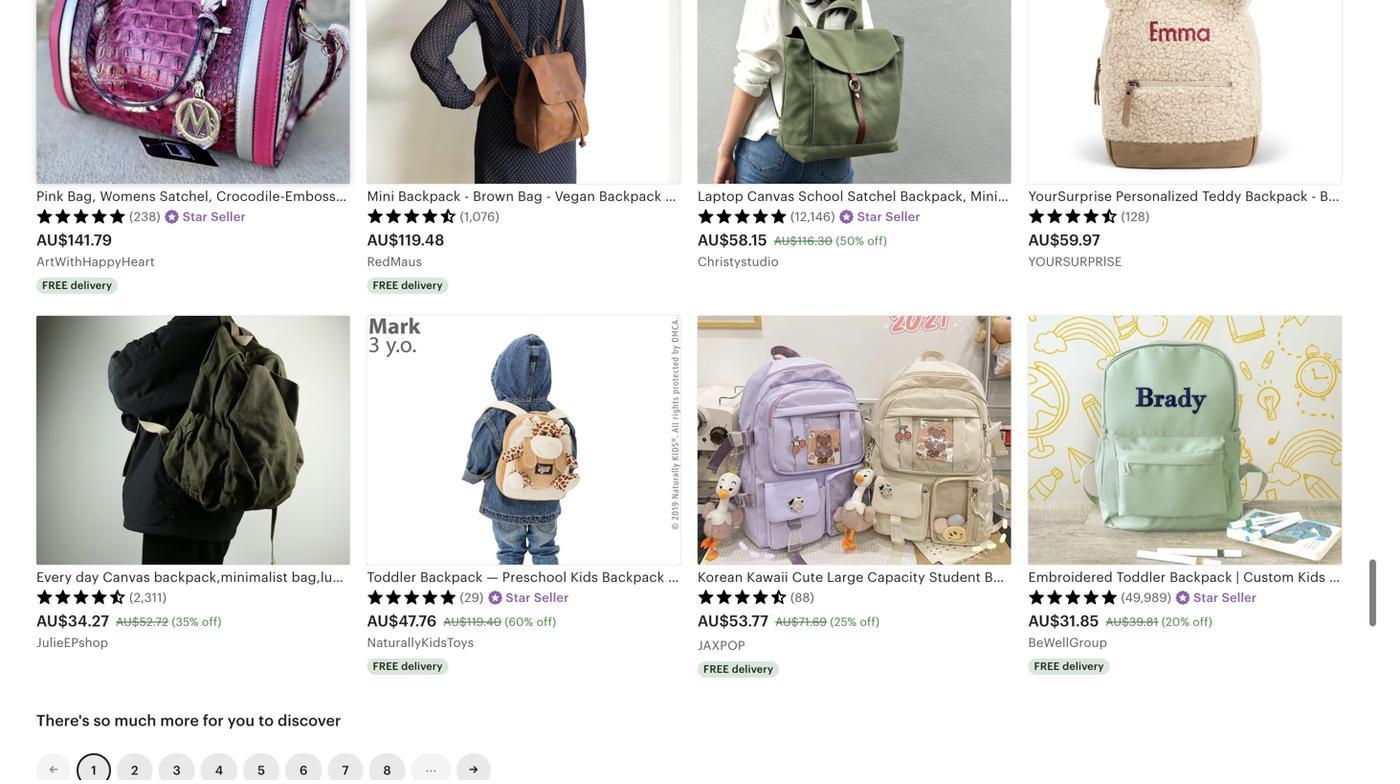Task type: vqa. For each thing, say whether or not it's contained in the screenshot.
Every day Canvas backpack,minimalist bag,luxury bag,large capacity
yes



Task type: describe. For each thing, give the bounding box(es) containing it.
star for 47.76
[[506, 575, 531, 589]]

pink bag, womens satchel, crocodile-embossed satchel, pink handbag, fushia crossbody, mkf pink purse, snakeskin vegan leather image
[[36, 0, 350, 168]]

au$ down (49,989)
[[1106, 599, 1130, 612]]

au$ up julieepshop
[[36, 597, 68, 614]]

off) for 47.76
[[537, 599, 557, 612]]

star seller for 141.79
[[183, 193, 246, 208]]

(238)
[[129, 193, 161, 208]]

47.76
[[399, 597, 437, 614]]

every day canvas backpack,minimalist bag,luxury bag,large capacity
[[36, 554, 486, 569]]

you
[[228, 696, 255, 713]]

5 - from the left
[[1312, 172, 1317, 188]]

au$ 141.79 artwithhappyheart
[[36, 216, 155, 253]]

au$ up "naturallykidstoys"
[[367, 597, 399, 614]]

5 out of 5 stars image for 141.79
[[36, 192, 126, 207]]

119.40
[[467, 599, 502, 612]]

star seller for 47.76
[[506, 575, 569, 589]]

convertible
[[674, 172, 750, 188]]

redmaus
[[367, 238, 422, 253]]

there's so much more for you to discover
[[36, 696, 341, 713]]

4.5 out of 5 stars image for mini
[[367, 192, 457, 207]]

au$ up christystudio
[[698, 216, 730, 233]]

seller for 47.76
[[534, 575, 569, 589]]

59.97
[[1060, 216, 1101, 233]]

au$ down (29)
[[444, 599, 467, 612]]

(60%
[[505, 599, 534, 612]]

yoursurprise
[[1029, 172, 1113, 188]]

free delivery for 119.48
[[373, 263, 443, 275]]

bewellgroup
[[1029, 619, 1108, 634]]

5 out of 5 stars image for 31.85
[[1029, 573, 1119, 588]]

4.5 out of 5 stars image up 53.77
[[698, 573, 788, 588]]

5 out of 5 stars image for 47.76
[[367, 573, 457, 588]]

capacity
[[430, 554, 486, 569]]

7
[[342, 747, 349, 762]]

canvas
[[103, 554, 150, 569]]

1 link
[[77, 737, 111, 772]]

2 - from the left
[[546, 172, 551, 188]]

2 backpack from the left
[[599, 172, 662, 188]]

...
[[426, 745, 437, 759]]

laptop canvas school satchel backpack, minimalist travel rucksack with zipper, leather strap canvas diaper backpack/olive green-no.102 tanya image
[[698, 0, 1012, 168]]

(12,146)
[[791, 193, 836, 208]]

3 - from the left
[[666, 172, 670, 188]]

au$ 34.27 au$ 52.72 (35% off) julieepshop
[[36, 597, 222, 634]]

4
[[215, 747, 223, 762]]

mini
[[367, 172, 395, 188]]

for
[[203, 696, 224, 713]]

star for 141.79
[[183, 193, 208, 208]]

au$ 59.97 yoursurprlse
[[1029, 216, 1123, 253]]

2 link
[[117, 737, 153, 772]]

yoursurprlse
[[1029, 238, 1123, 253]]

6
[[300, 747, 308, 762]]

3
[[173, 747, 181, 762]]

141.79
[[68, 216, 112, 233]]

(35%
[[172, 599, 199, 612]]

free down "jaxpop"
[[704, 647, 729, 659]]

(2,311)
[[129, 575, 167, 589]]

much
[[114, 696, 156, 713]]

there's
[[36, 696, 90, 713]]

julieepshop
[[36, 619, 108, 634]]

7 link
[[328, 737, 363, 772]]

free delivery for 31.85
[[1035, 644, 1105, 656]]

delivery down "jaxpop"
[[732, 647, 774, 659]]

1 backpack from the left
[[398, 172, 461, 188]]

star for 31.85
[[1194, 575, 1219, 589]]

delivery for 31.85
[[1063, 644, 1105, 656]]

au$ down (2,311)
[[116, 599, 139, 612]]

yoursurprise personalized teddy backpack - beige bag
[[1029, 172, 1379, 188]]

71.69
[[799, 599, 827, 612]]

au$ down (12,146)
[[774, 218, 798, 231]]

34.27
[[68, 597, 109, 614]]

teddy
[[1203, 172, 1242, 188]]

3 backpack from the left
[[836, 172, 898, 188]]

1 bag from the left
[[518, 172, 543, 188]]

39.81
[[1130, 599, 1159, 612]]



Task type: locate. For each thing, give the bounding box(es) containing it.
(1,076)
[[460, 193, 500, 208]]

backpack
[[398, 172, 461, 188], [599, 172, 662, 188], [836, 172, 898, 188], [1246, 172, 1308, 188]]

au$ inside au$ 119.48 redmaus
[[367, 216, 399, 233]]

brown
[[473, 172, 514, 188], [791, 172, 832, 188]]

(128)
[[1122, 193, 1150, 208]]

1 brown from the left
[[473, 172, 514, 188]]

delivery
[[71, 263, 112, 275], [401, 263, 443, 275], [401, 644, 443, 656], [1063, 644, 1105, 656], [732, 647, 774, 659]]

5 link
[[243, 737, 280, 772]]

seller right (29)
[[534, 575, 569, 589]]

seller right (12,146)
[[886, 193, 921, 208]]

... link
[[411, 737, 451, 772]]

4.5 out of 5 stars image down day
[[36, 573, 126, 588]]

au$ 119.48 redmaus
[[367, 216, 445, 253]]

4 - from the left
[[782, 172, 787, 188]]

au$ 47.76 au$ 119.40 (60% off) naturallykidstoys
[[367, 597, 557, 634]]

(20%
[[1162, 599, 1190, 612]]

58.15
[[730, 216, 768, 233]]

bag
[[518, 172, 543, 188], [754, 172, 779, 188], [1361, 172, 1379, 188]]

seller
[[211, 193, 246, 208], [886, 193, 921, 208], [534, 575, 569, 589], [1222, 575, 1257, 589]]

au$ up "jaxpop"
[[698, 597, 730, 614]]

3 bag from the left
[[1361, 172, 1379, 188]]

every
[[36, 554, 72, 569]]

2 bag from the left
[[754, 172, 779, 188]]

delivery for 47.76
[[401, 644, 443, 656]]

delivery for 141.79
[[71, 263, 112, 275]]

bag right beige at the right of the page
[[1361, 172, 1379, 188]]

au$ inside the au$ 141.79 artwithhappyheart
[[36, 216, 68, 233]]

free delivery down bewellgroup
[[1035, 644, 1105, 656]]

au$
[[36, 216, 68, 233], [367, 216, 399, 233], [698, 216, 730, 233], [1029, 216, 1060, 233], [774, 218, 798, 231], [36, 597, 68, 614], [367, 597, 399, 614], [698, 597, 730, 614], [1029, 597, 1060, 614], [116, 599, 139, 612], [444, 599, 467, 612], [776, 599, 799, 612], [1106, 599, 1130, 612]]

- left vegan
[[546, 172, 551, 188]]

star right (49,989)
[[1194, 575, 1219, 589]]

seller right (238)
[[211, 193, 246, 208]]

au$ up the artwithhappyheart
[[36, 216, 68, 233]]

4.5 out of 5 stars image
[[367, 192, 457, 207], [1029, 192, 1119, 207], [36, 573, 126, 588], [698, 573, 788, 588]]

off) right (60%
[[537, 599, 557, 612]]

off) for 58.15
[[868, 218, 888, 231]]

5 out of 5 stars image up 47.76 on the bottom
[[367, 573, 457, 588]]

au$ up bewellgroup
[[1029, 597, 1060, 614]]

artwithhappyheart
[[36, 238, 155, 253]]

backpack right vegan
[[599, 172, 662, 188]]

8 link
[[369, 737, 406, 772]]

4.5 out of 5 stars image for yoursurprise
[[1029, 192, 1119, 207]]

off) for 31.85
[[1193, 599, 1213, 612]]

52.72
[[139, 599, 169, 612]]

au$ up yoursurprlse
[[1029, 216, 1060, 233]]

free delivery down redmaus
[[373, 263, 443, 275]]

off) right (20%
[[1193, 599, 1213, 612]]

bag,large
[[365, 554, 426, 569]]

off) inside au$ 34.27 au$ 52.72 (35% off) julieepshop
[[202, 599, 222, 612]]

star seller for 31.85
[[1194, 575, 1257, 589]]

off) right (35% at the left of the page
[[202, 599, 222, 612]]

(50%
[[836, 218, 865, 231]]

- left beige at the right of the page
[[1312, 172, 1317, 188]]

bag up 58.15
[[754, 172, 779, 188]]

au$ 53.77 au$ 71.69 (25% off)
[[698, 597, 880, 614]]

more
[[160, 696, 199, 713]]

1 - from the left
[[465, 172, 469, 188]]

free down the artwithhappyheart
[[42, 263, 68, 275]]

free delivery down "naturallykidstoys"
[[373, 644, 443, 656]]

- up (1,076)
[[465, 172, 469, 188]]

every day canvas backpack,minimalist bag,luxury bag,large capacity image
[[36, 300, 350, 549]]

(29)
[[460, 575, 484, 589]]

free delivery for 141.79
[[42, 263, 112, 275]]

off) right (25%
[[860, 599, 880, 612]]

1 horizontal spatial brown
[[791, 172, 832, 188]]

free delivery down the artwithhappyheart
[[42, 263, 112, 275]]

naturallykidstoys
[[367, 619, 474, 634]]

star seller
[[183, 193, 246, 208], [858, 193, 921, 208], [506, 575, 569, 589], [1194, 575, 1257, 589]]

5
[[258, 747, 265, 762]]

backpack up (50%
[[836, 172, 898, 188]]

star right (238)
[[183, 193, 208, 208]]

au$ inside the au$ 53.77 au$ 71.69 (25% off)
[[776, 599, 799, 612]]

backpack right teddy
[[1246, 172, 1308, 188]]

to
[[259, 696, 274, 713]]

star up (50%
[[858, 193, 883, 208]]

free for 47.76
[[373, 644, 399, 656]]

free delivery down "jaxpop"
[[704, 647, 774, 659]]

2
[[131, 747, 138, 762]]

6 link
[[285, 737, 322, 772]]

embroidered toddler backpack | custom kids backpack | personalized kids christmas gift | personalized children's backpack | custom baby bag image
[[1029, 300, 1342, 549]]

5 out of 5 stars image up 31.85
[[1029, 573, 1119, 588]]

discover
[[278, 696, 341, 713]]

off) inside au$ 47.76 au$ 119.40 (60% off) naturallykidstoys
[[537, 599, 557, 612]]

star up (60%
[[506, 575, 531, 589]]

star seller right (238)
[[183, 193, 246, 208]]

4.5 out of 5 stars image down the 'yoursurprise'
[[1029, 192, 1119, 207]]

31.85
[[1060, 597, 1100, 614]]

119.48
[[399, 216, 445, 233]]

so
[[93, 696, 111, 713]]

jaxpop
[[698, 622, 746, 637]]

4 backpack from the left
[[1246, 172, 1308, 188]]

1 horizontal spatial bag
[[754, 172, 779, 188]]

(49,989)
[[1122, 575, 1172, 589]]

bag left vegan
[[518, 172, 543, 188]]

delivery down the artwithhappyheart
[[71, 263, 112, 275]]

off) inside the au$ 53.77 au$ 71.69 (25% off)
[[860, 599, 880, 612]]

2 horizontal spatial bag
[[1361, 172, 1379, 188]]

star seller up (60%
[[506, 575, 569, 589]]

off) right (50%
[[868, 218, 888, 231]]

off) for 53.77
[[860, 599, 880, 612]]

2 brown from the left
[[791, 172, 832, 188]]

4.5 out of 5 stars image up 119.48
[[367, 192, 457, 207]]

star seller up (50%
[[858, 193, 921, 208]]

free delivery for 47.76
[[373, 644, 443, 656]]

8
[[383, 747, 391, 762]]

au$ 58.15 au$ 116.30 (50% off) christystudio
[[698, 216, 888, 253]]

brown up (1,076)
[[473, 172, 514, 188]]

4.5 out of 5 stars image for every
[[36, 573, 126, 588]]

seller right (49,989)
[[1222, 575, 1257, 589]]

yoursurprise personalized teddy backpack - beige bag with embroidered name - zip - children image
[[1029, 0, 1342, 168]]

5 out of 5 stars image
[[36, 192, 126, 207], [698, 192, 788, 207], [367, 573, 457, 588], [1029, 573, 1119, 588]]

116.30
[[798, 218, 833, 231]]

53.77
[[730, 597, 769, 614]]

3 link
[[159, 737, 195, 772]]

beige
[[1320, 172, 1357, 188]]

seller for 31.85
[[1222, 575, 1257, 589]]

day
[[76, 554, 99, 569]]

free down redmaus
[[373, 263, 399, 275]]

delivery down redmaus
[[401, 263, 443, 275]]

-
[[465, 172, 469, 188], [546, 172, 551, 188], [666, 172, 670, 188], [782, 172, 787, 188], [1312, 172, 1317, 188]]

mini backpack - brown bag - vegan backpack - convertible bag - brown backpack
[[367, 172, 898, 188]]

off) for 34.27
[[202, 599, 222, 612]]

brown up (12,146)
[[791, 172, 832, 188]]

bag,luxury
[[292, 554, 361, 569]]

free
[[42, 263, 68, 275], [373, 263, 399, 275], [373, 644, 399, 656], [1035, 644, 1060, 656], [704, 647, 729, 659]]

free delivery
[[42, 263, 112, 275], [373, 263, 443, 275], [373, 644, 443, 656], [1035, 644, 1105, 656], [704, 647, 774, 659]]

star seller right (49,989)
[[1194, 575, 1257, 589]]

vegan
[[555, 172, 596, 188]]

free down bewellgroup
[[1035, 644, 1060, 656]]

free for 141.79
[[42, 263, 68, 275]]

au$ 31.85 au$ 39.81 (20% off) bewellgroup
[[1029, 597, 1213, 634]]

5 out of 5 stars image up 58.15
[[698, 192, 788, 207]]

off)
[[868, 218, 888, 231], [202, 599, 222, 612], [537, 599, 557, 612], [860, 599, 880, 612], [1193, 599, 1213, 612]]

delivery for 119.48
[[401, 263, 443, 275]]

5 out of 5 stars image up 141.79
[[36, 192, 126, 207]]

star
[[183, 193, 208, 208], [858, 193, 883, 208], [506, 575, 531, 589], [1194, 575, 1219, 589]]

toddler backpack — preschool kids backpack w plush giraffe stuffed toy small preschool kids backpack — plush christmas gift for boy or girl image
[[367, 300, 681, 549]]

christystudio
[[698, 238, 779, 253]]

au$ down (88)
[[776, 599, 799, 612]]

delivery down bewellgroup
[[1063, 644, 1105, 656]]

free for 31.85
[[1035, 644, 1060, 656]]

- left the convertible
[[666, 172, 670, 188]]

1
[[91, 747, 96, 762]]

mini backpack - brown bag - vegan backpack - convertible bag - brown backpack image
[[367, 0, 681, 168]]

seller for 141.79
[[211, 193, 246, 208]]

free down "naturallykidstoys"
[[373, 644, 399, 656]]

(88)
[[791, 575, 815, 589]]

backpack,minimalist
[[154, 554, 288, 569]]

off) inside au$ 58.15 au$ 116.30 (50% off) christystudio
[[868, 218, 888, 231]]

free for 119.48
[[373, 263, 399, 275]]

delivery down "naturallykidstoys"
[[401, 644, 443, 656]]

au$ inside "au$ 59.97 yoursurprlse"
[[1029, 216, 1060, 233]]

4 link
[[201, 737, 238, 772]]

au$ up redmaus
[[367, 216, 399, 233]]

personalized
[[1116, 172, 1199, 188]]

- up au$ 58.15 au$ 116.30 (50% off) christystudio
[[782, 172, 787, 188]]

backpack up 119.48
[[398, 172, 461, 188]]

0 horizontal spatial bag
[[518, 172, 543, 188]]

off) inside au$ 31.85 au$ 39.81 (20% off) bewellgroup
[[1193, 599, 1213, 612]]

korean kawaii cute large capacity student backpacks / school backpacks / laptop backpack / daily backpack / ita backpack / everyday backpack image
[[698, 300, 1012, 549]]

0 horizontal spatial brown
[[473, 172, 514, 188]]

(25%
[[830, 599, 857, 612]]



